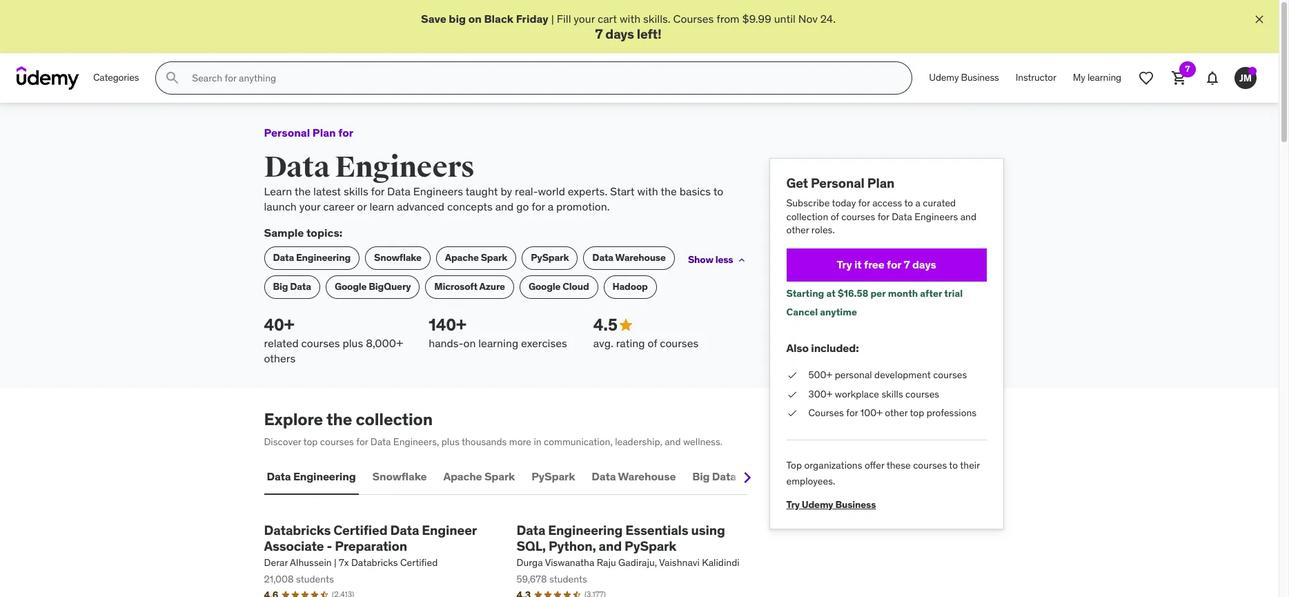 Task type: describe. For each thing, give the bounding box(es) containing it.
1 vertical spatial skills
[[882, 388, 903, 400]]

you have alerts image
[[1249, 67, 1257, 75]]

data engineering essentials using sql, python, and pyspark link
[[517, 522, 747, 554]]

month
[[888, 287, 918, 299]]

data down communication,
[[592, 469, 616, 483]]

by
[[501, 184, 512, 198]]

your inside save big on black friday | fill your cart with skills. courses from $9.99 until nov 24. 7 days left!
[[574, 12, 595, 26]]

7 inside save big on black friday | fill your cart with skills. courses from $9.99 until nov 24. 7 days left!
[[595, 26, 603, 42]]

courses inside top organizations offer these courses to their employees.
[[913, 459, 947, 471]]

and inside learn the latest skills for data engineers taught by real-world experts. start with the basics to launch your career or learn advanced concepts and go for a promotion.
[[495, 199, 514, 213]]

1 horizontal spatial databricks
[[351, 557, 398, 569]]

try it free for 7 days link
[[786, 248, 987, 281]]

start
[[610, 184, 635, 198]]

python,
[[549, 537, 596, 554]]

your inside learn the latest skills for data engineers taught by real-world experts. start with the basics to launch your career or learn advanced concepts and go for a promotion.
[[299, 199, 321, 213]]

plus inside 40+ related courses plus 8,000+ others
[[343, 336, 363, 350]]

sql,
[[517, 537, 546, 554]]

pyspark link
[[522, 246, 578, 270]]

1 vertical spatial certified
[[400, 557, 438, 569]]

big
[[449, 12, 466, 26]]

courses inside save big on black friday | fill your cart with skills. courses from $9.99 until nov 24. 7 days left!
[[673, 12, 714, 26]]

employees.
[[786, 475, 835, 487]]

show less button
[[688, 246, 747, 274]]

engineering for data engineering link
[[296, 251, 351, 264]]

my learning
[[1073, 71, 1122, 84]]

real-
[[515, 184, 538, 198]]

try it free for 7 days
[[837, 258, 936, 271]]

notifications image
[[1204, 70, 1221, 86]]

data inside learn the latest skills for data engineers taught by real-world experts. start with the basics to launch your career or learn advanced concepts and go for a promotion.
[[387, 184, 411, 198]]

close image
[[1253, 12, 1267, 26]]

trial
[[944, 287, 963, 299]]

jm link
[[1229, 62, 1262, 95]]

days inside save big on black friday | fill your cart with skills. courses from $9.99 until nov 24. 7 days left!
[[606, 26, 634, 42]]

go
[[516, 199, 529, 213]]

data inside the data engineering essentials using sql, python, and pyspark durga viswanatha raju gadiraju, vaishnavi kalidindi 59,678 students
[[517, 522, 545, 538]]

top for collection
[[303, 436, 318, 448]]

| inside save big on black friday | fill your cart with skills. courses from $9.99 until nov 24. 7 days left!
[[551, 12, 554, 26]]

submit search image
[[165, 70, 181, 86]]

experts.
[[568, 184, 608, 198]]

tab navigation element
[[264, 460, 764, 495]]

students inside databricks certified data engineer associate - preparation derar alhussein | 7x databricks certified 21,008 students
[[296, 573, 334, 585]]

today
[[832, 197, 856, 209]]

personal
[[835, 369, 872, 381]]

promotion.
[[556, 199, 610, 213]]

140+
[[429, 314, 466, 335]]

get personal plan subscribe today for access to a curated collection of courses for data engineers and other roles.
[[786, 175, 977, 236]]

data engineering essentials using sql, python, and pyspark durga viswanatha raju gadiraju, vaishnavi kalidindi 59,678 students
[[517, 522, 740, 585]]

try for try it free for 7 days
[[837, 258, 852, 271]]

40+ related courses plus 8,000+ others
[[264, 314, 403, 365]]

organizations
[[804, 459, 862, 471]]

the for latest
[[294, 184, 311, 198]]

taught
[[466, 184, 498, 198]]

1 vertical spatial udemy
[[802, 498, 833, 511]]

avg. rating of courses
[[593, 336, 699, 350]]

data down data engineering link
[[290, 280, 311, 293]]

to inside learn the latest skills for data engineers taught by real-world experts. start with the basics to launch your career or learn advanced concepts and go for a promotion.
[[713, 184, 723, 198]]

using
[[691, 522, 725, 538]]

starting at $16.58 per month after trial cancel anytime
[[786, 287, 963, 318]]

engineering for data engineering button
[[293, 469, 356, 483]]

0 horizontal spatial personal
[[264, 126, 310, 140]]

plan inside the get personal plan subscribe today for access to a curated collection of courses for data engineers and other roles.
[[867, 175, 895, 191]]

left!
[[637, 26, 662, 42]]

xsmall image for 500+
[[786, 369, 798, 382]]

pyspark for pyspark button
[[532, 469, 575, 483]]

on for 140+
[[463, 336, 476, 350]]

show less
[[688, 254, 733, 266]]

world
[[538, 184, 565, 198]]

for right today
[[858, 197, 870, 209]]

data engineering for data engineering button
[[267, 469, 356, 483]]

try udemy business link
[[786, 488, 876, 511]]

apache spark for apache spark link
[[445, 251, 508, 264]]

avg.
[[593, 336, 613, 350]]

warehouse for data warehouse link
[[615, 251, 666, 264]]

40+
[[264, 314, 294, 335]]

students inside the data engineering essentials using sql, python, and pyspark durga viswanatha raju gadiraju, vaishnavi kalidindi 59,678 students
[[549, 573, 587, 585]]

59,678
[[517, 573, 547, 585]]

500+
[[809, 369, 833, 381]]

1 horizontal spatial courses
[[809, 407, 844, 419]]

with inside save big on black friday | fill your cart with skills. courses from $9.99 until nov 24. 7 days left!
[[620, 12, 641, 26]]

xsmall image for courses
[[786, 407, 798, 420]]

21,008
[[264, 573, 294, 585]]

300+
[[809, 388, 833, 400]]

sample topics:
[[264, 226, 343, 240]]

the for collection
[[327, 409, 352, 430]]

communication,
[[544, 436, 613, 448]]

0 vertical spatial learning
[[1088, 71, 1122, 84]]

snowflake for snowflake link
[[374, 251, 422, 264]]

data warehouse button
[[589, 460, 679, 493]]

4.5
[[593, 314, 618, 335]]

7x
[[339, 557, 349, 569]]

also
[[786, 341, 809, 355]]

data warehouse for data warehouse button
[[592, 469, 676, 483]]

1 vertical spatial of
[[648, 336, 657, 350]]

xsmall image
[[736, 255, 747, 266]]

anytime
[[820, 306, 857, 318]]

on for save
[[468, 12, 482, 26]]

preparation
[[335, 537, 407, 554]]

jm
[[1240, 72, 1252, 84]]

in
[[534, 436, 542, 448]]

my
[[1073, 71, 1085, 84]]

google bigquery
[[335, 280, 411, 293]]

courses down the development
[[906, 388, 939, 400]]

learn
[[370, 199, 394, 213]]

0 horizontal spatial certified
[[334, 522, 388, 538]]

more
[[509, 436, 531, 448]]

business inside udemy business link
[[961, 71, 999, 84]]

and inside the data engineering essentials using sql, python, and pyspark durga viswanatha raju gadiraju, vaishnavi kalidindi 59,678 students
[[599, 537, 622, 554]]

from
[[717, 12, 740, 26]]

sample
[[264, 226, 304, 240]]

for up data engineers
[[338, 126, 353, 140]]

access
[[873, 197, 902, 209]]

plus inside the explore the collection discover top courses for data engineers, plus thousands more in communication, leadership, and wellness.
[[442, 436, 460, 448]]

save big on black friday | fill your cart with skills. courses from $9.99 until nov 24. 7 days left!
[[421, 12, 836, 42]]

nov
[[798, 12, 818, 26]]

for left 100+
[[846, 407, 858, 419]]

essentials
[[626, 522, 689, 538]]

apache spark link
[[436, 246, 516, 270]]

7 inside "7" 'link'
[[1185, 64, 1190, 74]]

bigquery
[[369, 280, 411, 293]]

hadoop
[[613, 280, 648, 293]]

associate
[[264, 537, 324, 554]]

try for try udemy business
[[786, 498, 800, 511]]

roles.
[[812, 224, 835, 236]]

black
[[484, 12, 514, 26]]

data inside button
[[712, 469, 736, 483]]

data warehouse for data warehouse link
[[592, 251, 666, 264]]

and inside the explore the collection discover top courses for data engineers, plus thousands more in communication, leadership, and wellness.
[[665, 436, 681, 448]]

0 vertical spatial plan
[[313, 126, 336, 140]]

launch
[[264, 199, 297, 213]]

collection inside the explore the collection discover top courses for data engineers, plus thousands more in communication, leadership, and wellness.
[[356, 409, 433, 430]]

of inside the get personal plan subscribe today for access to a curated collection of courses for data engineers and other roles.
[[831, 210, 839, 223]]

gadiraju,
[[618, 557, 657, 569]]

udemy business link
[[921, 62, 1008, 95]]

fill
[[557, 12, 571, 26]]



Task type: locate. For each thing, give the bounding box(es) containing it.
learn
[[264, 184, 292, 198]]

google for google cloud
[[529, 280, 561, 293]]

warehouse inside button
[[618, 469, 676, 483]]

1 vertical spatial apache
[[443, 469, 482, 483]]

wishlist image
[[1138, 70, 1155, 86]]

raju
[[597, 557, 616, 569]]

1 horizontal spatial to
[[904, 197, 913, 209]]

courses left "from" on the top of page
[[673, 12, 714, 26]]

engineering inside the data engineering essentials using sql, python, and pyspark durga viswanatha raju gadiraju, vaishnavi kalidindi 59,678 students
[[548, 522, 623, 538]]

0 horizontal spatial students
[[296, 573, 334, 585]]

1 horizontal spatial |
[[551, 12, 554, 26]]

1 horizontal spatial personal
[[811, 175, 865, 191]]

1 horizontal spatial collection
[[786, 210, 828, 223]]

data inside the explore the collection discover top courses for data engineers, plus thousands more in communication, leadership, and wellness.
[[371, 436, 391, 448]]

pyspark button
[[529, 460, 578, 493]]

1 vertical spatial learning
[[478, 336, 518, 350]]

basics
[[680, 184, 711, 198]]

pyspark down in
[[532, 469, 575, 483]]

for right free
[[887, 258, 901, 271]]

0 horizontal spatial big data
[[273, 280, 311, 293]]

collection down "subscribe"
[[786, 210, 828, 223]]

courses inside the explore the collection discover top courses for data engineers, plus thousands more in communication, leadership, and wellness.
[[320, 436, 354, 448]]

2 horizontal spatial the
[[661, 184, 677, 198]]

plus left thousands in the left of the page
[[442, 436, 460, 448]]

top inside the explore the collection discover top courses for data engineers, plus thousands more in communication, leadership, and wellness.
[[303, 436, 318, 448]]

1 vertical spatial on
[[463, 336, 476, 350]]

courses inside the get personal plan subscribe today for access to a curated collection of courses for data engineers and other roles.
[[841, 210, 875, 223]]

google left the bigquery
[[335, 280, 367, 293]]

-
[[327, 537, 332, 554]]

other
[[786, 224, 809, 236], [885, 407, 908, 419]]

1 google from the left
[[335, 280, 367, 293]]

plan up the access
[[867, 175, 895, 191]]

on right big
[[468, 12, 482, 26]]

0 vertical spatial with
[[620, 12, 641, 26]]

0 horizontal spatial learning
[[478, 336, 518, 350]]

0 horizontal spatial top
[[303, 436, 318, 448]]

1 horizontal spatial certified
[[400, 557, 438, 569]]

and inside the get personal plan subscribe today for access to a curated collection of courses for data engineers and other roles.
[[961, 210, 977, 223]]

friday
[[516, 12, 549, 26]]

1 horizontal spatial a
[[916, 197, 921, 209]]

databricks up alhussein
[[264, 522, 331, 538]]

1 vertical spatial big data
[[693, 469, 736, 483]]

your right "fill"
[[574, 12, 595, 26]]

udemy image
[[17, 66, 79, 90]]

0 horizontal spatial business
[[835, 498, 876, 511]]

data down the wellness.
[[712, 469, 736, 483]]

0 horizontal spatial other
[[786, 224, 809, 236]]

0 vertical spatial top
[[910, 407, 924, 419]]

skills up the courses for 100+ other top professions
[[882, 388, 903, 400]]

pyspark up gadiraju,
[[625, 537, 677, 554]]

2413 reviews element
[[332, 590, 354, 597]]

data down discover
[[267, 469, 291, 483]]

courses down "300+"
[[809, 407, 844, 419]]

next image
[[736, 466, 758, 488]]

learning left "exercises"
[[478, 336, 518, 350]]

courses up professions
[[933, 369, 967, 381]]

0 horizontal spatial plan
[[313, 126, 336, 140]]

top
[[786, 459, 802, 471]]

courses right related
[[301, 336, 340, 350]]

7 link
[[1163, 62, 1196, 95]]

it
[[854, 258, 862, 271]]

personal plan for
[[264, 126, 353, 140]]

2 vertical spatial xsmall image
[[786, 407, 798, 420]]

certified down "engineer"
[[400, 557, 438, 569]]

per
[[871, 287, 886, 299]]

apache spark
[[445, 251, 508, 264], [443, 469, 515, 483]]

1 horizontal spatial your
[[574, 12, 595, 26]]

with right cart
[[620, 12, 641, 26]]

big data link
[[264, 275, 320, 299]]

big data for big data button at bottom
[[693, 469, 736, 483]]

1 horizontal spatial plan
[[867, 175, 895, 191]]

engineering down discover
[[293, 469, 356, 483]]

apache spark up microsoft azure
[[445, 251, 508, 264]]

categories button
[[85, 62, 147, 95]]

1 vertical spatial personal
[[811, 175, 865, 191]]

engineering up "viswanatha"
[[548, 522, 623, 538]]

apache inside button
[[443, 469, 482, 483]]

0 vertical spatial courses
[[673, 12, 714, 26]]

business down top organizations offer these courses to their employees.
[[835, 498, 876, 511]]

2 vertical spatial engineering
[[548, 522, 623, 538]]

engineers inside the get personal plan subscribe today for access to a curated collection of courses for data engineers and other roles.
[[915, 210, 958, 223]]

concepts
[[447, 199, 493, 213]]

courses
[[673, 12, 714, 26], [809, 407, 844, 419]]

1 horizontal spatial learning
[[1088, 71, 1122, 84]]

top right discover
[[303, 436, 318, 448]]

with
[[620, 12, 641, 26], [637, 184, 658, 198]]

other left roles.
[[786, 224, 809, 236]]

data warehouse inside button
[[592, 469, 676, 483]]

instructor link
[[1008, 62, 1065, 95]]

1 vertical spatial pyspark
[[532, 469, 575, 483]]

500+ personal development courses
[[809, 369, 967, 381]]

vaishnavi
[[659, 557, 700, 569]]

engineering down topics:
[[296, 251, 351, 264]]

subscribe
[[786, 197, 830, 209]]

students
[[296, 573, 334, 585], [549, 573, 587, 585]]

1 vertical spatial plus
[[442, 436, 460, 448]]

0 horizontal spatial 7
[[595, 26, 603, 42]]

of
[[831, 210, 839, 223], [648, 336, 657, 350]]

big for big data button at bottom
[[693, 469, 710, 483]]

durga
[[517, 557, 543, 569]]

0 vertical spatial on
[[468, 12, 482, 26]]

data warehouse
[[592, 251, 666, 264], [592, 469, 676, 483]]

big data
[[273, 280, 311, 293], [693, 469, 736, 483]]

engineering inside button
[[293, 469, 356, 483]]

spark for apache spark button
[[484, 469, 515, 483]]

7
[[595, 26, 603, 42], [1185, 64, 1190, 74], [904, 258, 910, 271]]

7 down cart
[[595, 26, 603, 42]]

to left their
[[949, 459, 958, 471]]

apache for apache spark link
[[445, 251, 479, 264]]

after
[[920, 287, 942, 299]]

courses right "these"
[[913, 459, 947, 471]]

data left engineers,
[[371, 436, 391, 448]]

business inside try udemy business link
[[835, 498, 876, 511]]

0 vertical spatial days
[[606, 26, 634, 42]]

1 vertical spatial xsmall image
[[786, 388, 798, 401]]

data down the personal plan for
[[264, 149, 330, 185]]

courses down today
[[841, 210, 875, 223]]

3177 reviews element
[[585, 590, 606, 597]]

1 xsmall image from the top
[[786, 369, 798, 382]]

0 vertical spatial your
[[574, 12, 595, 26]]

snowflake inside button
[[372, 469, 427, 483]]

warehouse for data warehouse button
[[618, 469, 676, 483]]

0 horizontal spatial courses
[[673, 12, 714, 26]]

1 vertical spatial |
[[334, 557, 337, 569]]

xsmall image for 300+
[[786, 388, 798, 401]]

1 vertical spatial your
[[299, 199, 321, 213]]

1 horizontal spatial the
[[327, 409, 352, 430]]

1 horizontal spatial big data
[[693, 469, 736, 483]]

big inside button
[[693, 469, 710, 483]]

data warehouse up hadoop
[[592, 251, 666, 264]]

hands-
[[429, 336, 463, 350]]

days down cart
[[606, 26, 634, 42]]

databricks down preparation
[[351, 557, 398, 569]]

explore
[[264, 409, 323, 430]]

to inside the get personal plan subscribe today for access to a curated collection of courses for data engineers and other roles.
[[904, 197, 913, 209]]

shopping cart with 7 items image
[[1171, 70, 1188, 86]]

1 students from the left
[[296, 573, 334, 585]]

xsmall image left "300+"
[[786, 388, 798, 401]]

0 horizontal spatial |
[[334, 557, 337, 569]]

of right rating
[[648, 336, 657, 350]]

snowflake for snowflake button
[[372, 469, 427, 483]]

1 vertical spatial big
[[693, 469, 710, 483]]

to
[[713, 184, 723, 198], [904, 197, 913, 209], [949, 459, 958, 471]]

0 vertical spatial try
[[837, 258, 852, 271]]

2 vertical spatial pyspark
[[625, 537, 677, 554]]

1 vertical spatial warehouse
[[618, 469, 676, 483]]

pyspark inside button
[[532, 469, 575, 483]]

learning right my
[[1088, 71, 1122, 84]]

on inside save big on black friday | fill your cart with skills. courses from $9.99 until nov 24. 7 days left!
[[468, 12, 482, 26]]

1 horizontal spatial plus
[[442, 436, 460, 448]]

data up durga
[[517, 522, 545, 538]]

1 horizontal spatial google
[[529, 280, 561, 293]]

days
[[606, 26, 634, 42], [912, 258, 936, 271]]

your down latest
[[299, 199, 321, 213]]

data warehouse link
[[583, 246, 675, 270]]

pyspark inside the data engineering essentials using sql, python, and pyspark durga viswanatha raju gadiraju, vaishnavi kalidindi 59,678 students
[[625, 537, 677, 554]]

collection inside the get personal plan subscribe today for access to a curated collection of courses for data engineers and other roles.
[[786, 210, 828, 223]]

personal up today
[[811, 175, 865, 191]]

0 horizontal spatial try
[[786, 498, 800, 511]]

big down the wellness.
[[693, 469, 710, 483]]

0 vertical spatial 7
[[595, 26, 603, 42]]

0 vertical spatial udemy
[[929, 71, 959, 84]]

100+
[[861, 407, 883, 419]]

free
[[864, 258, 885, 271]]

7 up month
[[904, 258, 910, 271]]

engineers
[[335, 149, 475, 185], [413, 184, 463, 198], [915, 210, 958, 223]]

1 horizontal spatial of
[[831, 210, 839, 223]]

1 vertical spatial other
[[885, 407, 908, 419]]

1 vertical spatial business
[[835, 498, 876, 511]]

a
[[916, 197, 921, 209], [548, 199, 554, 213]]

engineers inside learn the latest skills for data engineers taught by real-world experts. start with the basics to launch your career or learn advanced concepts and go for a promotion.
[[413, 184, 463, 198]]

the right learn
[[294, 184, 311, 198]]

apache
[[445, 251, 479, 264], [443, 469, 482, 483]]

0 horizontal spatial databricks
[[264, 522, 331, 538]]

0 vertical spatial spark
[[481, 251, 508, 264]]

data engineering down sample topics:
[[273, 251, 351, 264]]

2 xsmall image from the top
[[786, 388, 798, 401]]

$9.99
[[742, 12, 772, 26]]

1 horizontal spatial other
[[885, 407, 908, 419]]

data warehouse down the leadership,
[[592, 469, 676, 483]]

derar
[[264, 557, 288, 569]]

the
[[294, 184, 311, 198], [661, 184, 677, 198], [327, 409, 352, 430]]

a inside the get personal plan subscribe today for access to a curated collection of courses for data engineers and other roles.
[[916, 197, 921, 209]]

try inside "try it free for 7 days" link
[[837, 258, 852, 271]]

for right go
[[532, 199, 545, 213]]

collection up engineers,
[[356, 409, 433, 430]]

3 xsmall image from the top
[[786, 407, 798, 420]]

courses for 100+ other top professions
[[809, 407, 977, 419]]

snowflake button
[[370, 460, 430, 493]]

data left "engineer"
[[390, 522, 419, 538]]

xsmall image down also
[[786, 369, 798, 382]]

spark
[[481, 251, 508, 264], [484, 469, 515, 483]]

courses up data engineering button
[[320, 436, 354, 448]]

for down the access
[[878, 210, 890, 223]]

databricks certified data engineer associate - preparation derar alhussein | 7x databricks certified 21,008 students
[[264, 522, 477, 585]]

data inside the get personal plan subscribe today for access to a curated collection of courses for data engineers and other roles.
[[892, 210, 912, 223]]

on inside 140+ hands-on learning exercises
[[463, 336, 476, 350]]

microsoft
[[434, 280, 478, 293]]

apache down thousands in the left of the page
[[443, 469, 482, 483]]

explore the collection discover top courses for data engineers, plus thousands more in communication, leadership, and wellness.
[[264, 409, 723, 448]]

2 students from the left
[[549, 573, 587, 585]]

courses inside 40+ related courses plus 8,000+ others
[[301, 336, 340, 350]]

0 vertical spatial |
[[551, 12, 554, 26]]

a left curated
[[916, 197, 921, 209]]

google
[[335, 280, 367, 293], [529, 280, 561, 293]]

spark down thousands in the left of the page
[[484, 469, 515, 483]]

0 horizontal spatial google
[[335, 280, 367, 293]]

0 vertical spatial engineering
[[296, 251, 351, 264]]

data up hadoop
[[592, 251, 614, 264]]

snowflake up the bigquery
[[374, 251, 422, 264]]

of down today
[[831, 210, 839, 223]]

a inside learn the latest skills for data engineers taught by real-world experts. start with the basics to launch your career or learn advanced concepts and go for a promotion.
[[548, 199, 554, 213]]

get
[[786, 175, 808, 191]]

exercises
[[521, 336, 567, 350]]

with inside learn the latest skills for data engineers taught by real-world experts. start with the basics to launch your career or learn advanced concepts and go for a promotion.
[[637, 184, 658, 198]]

the inside the explore the collection discover top courses for data engineers, plus thousands more in communication, leadership, and wellness.
[[327, 409, 352, 430]]

0 vertical spatial big
[[273, 280, 288, 293]]

0 horizontal spatial big
[[273, 280, 288, 293]]

less
[[715, 254, 733, 266]]

1 vertical spatial 7
[[1185, 64, 1190, 74]]

7 left notifications icon
[[1185, 64, 1190, 74]]

to inside top organizations offer these courses to their employees.
[[949, 459, 958, 471]]

google cloud link
[[520, 275, 598, 299]]

data inside databricks certified data engineer associate - preparation derar alhussein | 7x databricks certified 21,008 students
[[390, 522, 419, 538]]

to right the access
[[904, 197, 913, 209]]

1 vertical spatial data warehouse
[[592, 469, 676, 483]]

0 horizontal spatial to
[[713, 184, 723, 198]]

apache spark inside button
[[443, 469, 515, 483]]

alhussein
[[290, 557, 332, 569]]

0 vertical spatial skills
[[344, 184, 368, 198]]

big data inside button
[[693, 469, 736, 483]]

7 inside "try it free for 7 days" link
[[904, 258, 910, 271]]

0 vertical spatial business
[[961, 71, 999, 84]]

0 horizontal spatial udemy
[[802, 498, 833, 511]]

business left instructor
[[961, 71, 999, 84]]

your
[[574, 12, 595, 26], [299, 199, 321, 213]]

2 horizontal spatial 7
[[1185, 64, 1190, 74]]

spark inside apache spark button
[[484, 469, 515, 483]]

snowflake
[[374, 251, 422, 264], [372, 469, 427, 483]]

microsoft azure
[[434, 280, 505, 293]]

students down "viswanatha"
[[549, 573, 587, 585]]

0 vertical spatial databricks
[[264, 522, 331, 538]]

spark for apache spark link
[[481, 251, 508, 264]]

skills inside learn the latest skills for data engineers taught by real-world experts. start with the basics to launch your career or learn advanced concepts and go for a promotion.
[[344, 184, 368, 198]]

top left professions
[[910, 407, 924, 419]]

spark up azure
[[481, 251, 508, 264]]

big data for big data link
[[273, 280, 311, 293]]

top for 100+
[[910, 407, 924, 419]]

offer
[[865, 459, 885, 471]]

rating
[[616, 336, 645, 350]]

and
[[495, 199, 514, 213], [961, 210, 977, 223], [665, 436, 681, 448], [599, 537, 622, 554]]

data engineering for data engineering link
[[273, 251, 351, 264]]

0 vertical spatial pyspark
[[531, 251, 569, 264]]

for up learn
[[371, 184, 385, 198]]

|
[[551, 12, 554, 26], [334, 557, 337, 569]]

included:
[[811, 341, 859, 355]]

data engineering link
[[264, 246, 360, 270]]

topics:
[[306, 226, 343, 240]]

courses right rating
[[660, 336, 699, 350]]

cancel
[[786, 306, 818, 318]]

1 vertical spatial plan
[[867, 175, 895, 191]]

1 horizontal spatial udemy
[[929, 71, 959, 84]]

0 vertical spatial other
[[786, 224, 809, 236]]

1 horizontal spatial days
[[912, 258, 936, 271]]

career
[[323, 199, 354, 213]]

big for big data link
[[273, 280, 288, 293]]

the left basics
[[661, 184, 677, 198]]

big data down data engineering link
[[273, 280, 311, 293]]

apache for apache spark button
[[443, 469, 482, 483]]

1 vertical spatial data engineering
[[267, 469, 356, 483]]

1 horizontal spatial try
[[837, 258, 852, 271]]

0 vertical spatial big data
[[273, 280, 311, 293]]

| left 7x
[[334, 557, 337, 569]]

1 horizontal spatial skills
[[882, 388, 903, 400]]

data down 'sample'
[[273, 251, 294, 264]]

1 horizontal spatial big
[[693, 469, 710, 483]]

for left engineers,
[[356, 436, 368, 448]]

0 vertical spatial certified
[[334, 522, 388, 538]]

spark inside apache spark link
[[481, 251, 508, 264]]

a down world
[[548, 199, 554, 213]]

140+ hands-on learning exercises
[[429, 314, 567, 350]]

save
[[421, 12, 446, 26]]

| inside databricks certified data engineer associate - preparation derar alhussein | 7x databricks certified 21,008 students
[[334, 557, 337, 569]]

snowflake down engineers,
[[372, 469, 427, 483]]

0 horizontal spatial a
[[548, 199, 554, 213]]

on down 140+
[[463, 336, 476, 350]]

databricks
[[264, 522, 331, 538], [351, 557, 398, 569]]

xsmall image
[[786, 369, 798, 382], [786, 388, 798, 401], [786, 407, 798, 420]]

google for google bigquery
[[335, 280, 367, 293]]

1 vertical spatial top
[[303, 436, 318, 448]]

0 horizontal spatial of
[[648, 336, 657, 350]]

or
[[357, 199, 367, 213]]

0 vertical spatial collection
[[786, 210, 828, 223]]

google down pyspark link
[[529, 280, 561, 293]]

warehouse down the leadership,
[[618, 469, 676, 483]]

days up after
[[912, 258, 936, 271]]

0 vertical spatial snowflake
[[374, 251, 422, 264]]

plus
[[343, 336, 363, 350], [442, 436, 460, 448]]

0 vertical spatial apache spark
[[445, 251, 508, 264]]

medium image
[[618, 317, 634, 333]]

data engineering down discover
[[267, 469, 356, 483]]

students down alhussein
[[296, 573, 334, 585]]

apache spark for apache spark button
[[443, 469, 515, 483]]

personal inside the get personal plan subscribe today for access to a curated collection of courses for data engineers and other roles.
[[811, 175, 865, 191]]

development
[[874, 369, 931, 381]]

data up learn
[[387, 184, 411, 198]]

0 vertical spatial warehouse
[[615, 251, 666, 264]]

at
[[827, 287, 836, 299]]

snowflake link
[[365, 246, 431, 270]]

data engineering inside button
[[267, 469, 356, 483]]

learning inside 140+ hands-on learning exercises
[[478, 336, 518, 350]]

Search for anything text field
[[189, 66, 895, 90]]

2 google from the left
[[529, 280, 561, 293]]

1 horizontal spatial 7
[[904, 258, 910, 271]]

2 vertical spatial 7
[[904, 258, 910, 271]]

other inside the get personal plan subscribe today for access to a curated collection of courses for data engineers and other roles.
[[786, 224, 809, 236]]

try left it
[[837, 258, 852, 271]]

0 horizontal spatial the
[[294, 184, 311, 198]]

try inside try udemy business link
[[786, 498, 800, 511]]

data down the access
[[892, 210, 912, 223]]

apache spark down thousands in the left of the page
[[443, 469, 515, 483]]

with right start
[[637, 184, 658, 198]]

pyspark for pyspark link
[[531, 251, 569, 264]]

hadoop link
[[604, 275, 657, 299]]

big data down the wellness.
[[693, 469, 736, 483]]

0 horizontal spatial days
[[606, 26, 634, 42]]

plan up data engineers
[[313, 126, 336, 140]]

0 horizontal spatial your
[[299, 199, 321, 213]]

pyspark up google cloud
[[531, 251, 569, 264]]

apache up microsoft
[[445, 251, 479, 264]]

warehouse up hadoop
[[615, 251, 666, 264]]

discover
[[264, 436, 301, 448]]

try udemy business
[[786, 498, 876, 511]]

skills up or
[[344, 184, 368, 198]]

the right explore
[[327, 409, 352, 430]]

certified right - on the bottom
[[334, 522, 388, 538]]

other right 100+
[[885, 407, 908, 419]]

for inside the explore the collection discover top courses for data engineers, plus thousands more in communication, leadership, and wellness.
[[356, 436, 368, 448]]

0 horizontal spatial collection
[[356, 409, 433, 430]]

pyspark
[[531, 251, 569, 264], [532, 469, 575, 483], [625, 537, 677, 554]]



Task type: vqa. For each thing, say whether or not it's contained in the screenshot.
C-More's small icon
no



